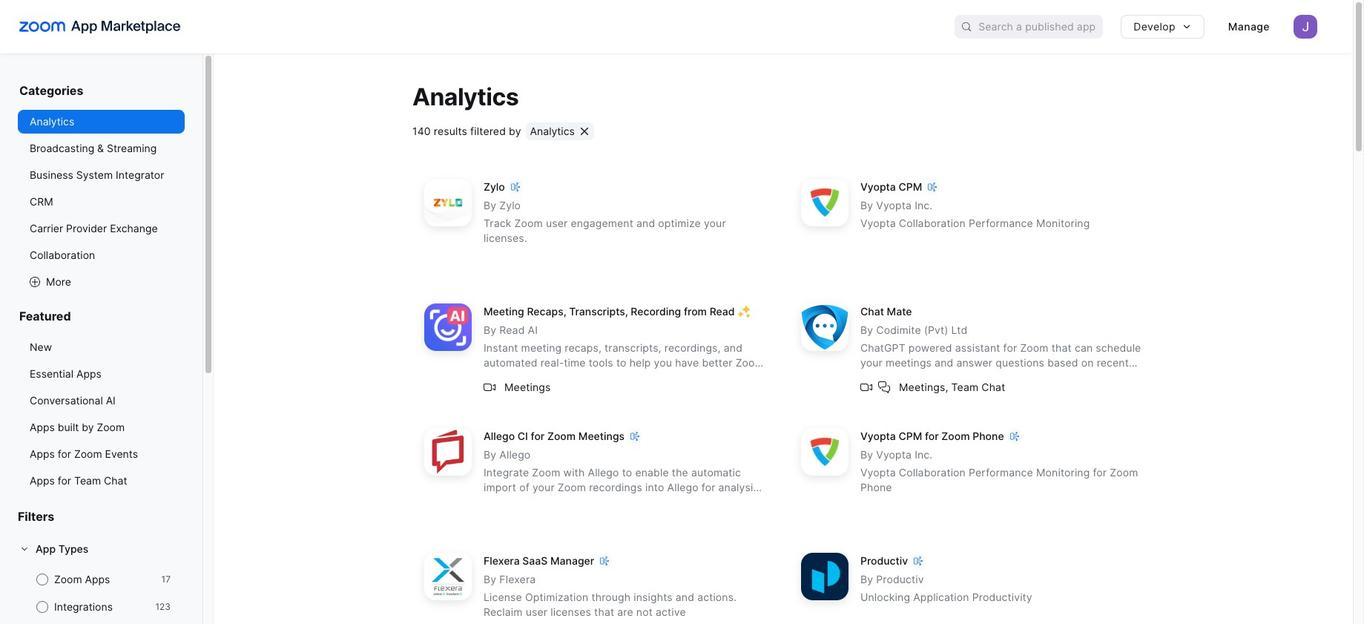 Task type: describe. For each thing, give the bounding box(es) containing it.
broadcasting & streaming
[[30, 142, 157, 154]]

1 vertical spatial chat
[[982, 380, 1006, 393]]

built
[[58, 421, 79, 433]]

for inside 'by vyopta inc. vyopta collaboration performance monitoring for zoom phone'
[[1093, 466, 1107, 479]]

import
[[484, 481, 516, 494]]

0 vertical spatial team
[[952, 380, 979, 393]]

provider
[[66, 222, 107, 234]]

are
[[618, 606, 633, 618]]

cpm for vyopta cpm
[[899, 181, 922, 193]]

by allego integrate zoom with allego to enable the automatic import of your zoom recordings into allego for analysis, conversation intelligence, and coaching.
[[484, 448, 762, 509]]

(pvt)
[[924, 324, 949, 336]]

chatgpt
[[861, 342, 906, 354]]

apps down new link
[[76, 367, 101, 380]]

transcripts,
[[569, 305, 628, 318]]

collaboration for vyopta cpm for zoom phone
[[899, 466, 966, 479]]

for inside chat mate by codimite (pvt) ltd chatgpt powered assistant for zoom that can schedule your meetings and answer questions based on recent messages
[[1004, 342, 1017, 354]]

0 vertical spatial productiv
[[861, 555, 908, 567]]

for inside 'apps for team chat' link
[[58, 474, 71, 487]]

inc. for vyopta cpm for zoom phone
[[915, 448, 933, 461]]

filtered
[[470, 125, 506, 138]]

by inside by read ai instant meeting recaps, transcripts, recordings, and automated real-time tools to help you have better zoom meetings.
[[484, 324, 497, 336]]

monitoring for vyopta collaboration performance monitoring for zoom phone
[[1037, 466, 1090, 479]]

your inside chat mate by codimite (pvt) ltd chatgpt powered assistant for zoom that can schedule your meetings and answer questions based on recent messages
[[861, 356, 883, 369]]

search a published app element
[[955, 15, 1103, 39]]

new
[[30, 341, 52, 353]]

for inside the by allego integrate zoom with allego to enable the automatic import of your zoom recordings into allego for analysis, conversation intelligence, and coaching.
[[702, 481, 716, 494]]

productivity
[[973, 591, 1033, 603]]

questions
[[996, 356, 1045, 369]]

licenses.
[[484, 232, 527, 244]]

categories
[[19, 83, 83, 98]]

exchange
[[110, 222, 158, 234]]

conversational
[[30, 394, 103, 407]]

saas
[[523, 555, 548, 567]]

analytics for analytics link at the left of page
[[30, 115, 74, 128]]

analytics button
[[526, 123, 594, 140]]

crm link
[[18, 190, 185, 214]]

active
[[656, 606, 686, 618]]

phone inside 'by vyopta inc. vyopta collaboration performance monitoring for zoom phone'
[[861, 481, 892, 494]]

by zylo track zoom user engagement and optimize your licenses.
[[484, 199, 726, 244]]

your inside the by allego integrate zoom with allego to enable the automatic import of your zoom recordings into allego for analysis, conversation intelligence, and coaching.
[[533, 481, 555, 494]]

analytics link
[[18, 110, 185, 134]]

collaboration inside collaboration link
[[30, 249, 95, 261]]

allego down the
[[667, 481, 699, 494]]

to inside the by allego integrate zoom with allego to enable the automatic import of your zoom recordings into allego for analysis, conversation intelligence, and coaching.
[[622, 466, 632, 479]]

collaboration link
[[18, 243, 185, 267]]

you
[[654, 356, 672, 369]]

by flexera license optimization through insights and actions. reclaim user licenses that are not active
[[484, 573, 737, 618]]

codimite
[[876, 324, 921, 336]]

integrator
[[116, 168, 164, 181]]

zoom inside by zylo track zoom user engagement and optimize your licenses.
[[515, 217, 543, 230]]

and inside by read ai instant meeting recaps, transcripts, recordings, and automated real-time tools to help you have better zoom meetings.
[[724, 342, 743, 354]]

flexera saas manager
[[484, 555, 594, 567]]

schedule
[[1096, 342, 1141, 354]]

by vyopta inc. vyopta collaboration performance monitoring for zoom phone
[[861, 448, 1139, 494]]

real-
[[541, 356, 564, 369]]

cpm for vyopta cpm for zoom phone
[[899, 430, 922, 442]]

for inside apps for zoom events link
[[58, 447, 71, 460]]

vyopta cpm
[[861, 181, 922, 193]]

meetings.
[[484, 371, 533, 384]]

assistant
[[955, 342, 1001, 354]]

application
[[913, 591, 970, 603]]

allego up integrate
[[500, 448, 531, 461]]

Search text field
[[979, 16, 1103, 38]]

on
[[1082, 356, 1094, 369]]

business system integrator
[[30, 168, 164, 181]]

recording
[[631, 305, 681, 318]]

140
[[413, 125, 431, 138]]

by vyopta inc. vyopta collaboration performance monitoring
[[861, 199, 1090, 230]]

manager
[[551, 555, 594, 567]]

apps for team chat link
[[18, 469, 185, 493]]

answer
[[957, 356, 993, 369]]

productiv inside by productiv unlocking application productivity
[[876, 573, 924, 586]]

apps for zoom events link
[[18, 442, 185, 466]]

carrier
[[30, 222, 63, 234]]

to inside by read ai instant meeting recaps, transcripts, recordings, and automated real-time tools to help you have better zoom meetings.
[[617, 356, 627, 369]]

zylo inside by zylo track zoom user engagement and optimize your licenses.
[[500, 199, 521, 212]]

140 results filtered by
[[413, 125, 521, 138]]

broadcasting & streaming link
[[18, 137, 185, 160]]

have
[[675, 356, 699, 369]]

apps built by zoom
[[30, 421, 125, 433]]

tools
[[589, 356, 613, 369]]

chat inside chat mate by codimite (pvt) ltd chatgpt powered assistant for zoom that can schedule your meetings and answer questions based on recent messages
[[861, 305, 884, 318]]

develop button
[[1121, 15, 1205, 39]]

app
[[36, 542, 56, 555]]

with
[[564, 466, 585, 479]]

the
[[672, 466, 688, 479]]

0 horizontal spatial ai
[[106, 394, 116, 407]]

integrations
[[54, 600, 113, 613]]

ltd
[[952, 324, 968, 336]]

by for flexera saas manager
[[484, 573, 497, 586]]

recaps,
[[527, 305, 567, 318]]

filters
[[18, 509, 54, 524]]

intelligence,
[[551, 496, 612, 509]]

apps for zoom events
[[30, 447, 138, 460]]

instant
[[484, 342, 518, 354]]

crm
[[30, 195, 53, 208]]

allego left ci at the bottom of page
[[484, 430, 515, 442]]

featured
[[19, 309, 71, 324]]

insights
[[634, 591, 673, 603]]

engagement
[[571, 217, 634, 230]]

that for are
[[594, 606, 614, 618]]

more
[[46, 275, 71, 288]]

conversational ai
[[30, 394, 116, 407]]

flexera inside by flexera license optimization through insights and actions. reclaim user licenses that are not active
[[500, 573, 536, 586]]

unlocking
[[861, 591, 910, 603]]

integrate
[[484, 466, 529, 479]]



Task type: vqa. For each thing, say whether or not it's contained in the screenshot.


Task type: locate. For each thing, give the bounding box(es) containing it.
apps down apps built by zoom
[[30, 447, 55, 460]]

license
[[484, 591, 522, 603]]

cpm up by vyopta inc. vyopta collaboration performance monitoring
[[899, 181, 922, 193]]

automated
[[484, 356, 538, 369]]

monitoring inside by vyopta inc. vyopta collaboration performance monitoring
[[1037, 217, 1090, 230]]

by up instant
[[484, 324, 497, 336]]

from
[[684, 305, 707, 318]]

chat down events
[[104, 474, 127, 487]]

that inside chat mate by codimite (pvt) ltd chatgpt powered assistant for zoom that can schedule your meetings and answer questions based on recent messages
[[1052, 342, 1072, 354]]

read right from
[[710, 305, 735, 318]]

mate
[[887, 305, 912, 318]]

read inside by read ai instant meeting recaps, transcripts, recordings, and automated real-time tools to help you have better zoom meetings.
[[500, 324, 525, 336]]

broadcasting
[[30, 142, 94, 154]]

collaboration for vyopta cpm
[[899, 217, 966, 230]]

2 horizontal spatial chat
[[982, 380, 1006, 393]]

1 vertical spatial meetings
[[579, 430, 625, 442]]

through
[[592, 591, 631, 603]]

analytics up 140 results filtered by
[[413, 82, 519, 111]]

and up better
[[724, 342, 743, 354]]

1 horizontal spatial meetings
[[579, 430, 625, 442]]

&
[[97, 142, 104, 154]]

and down 'powered'
[[935, 356, 954, 369]]

user down optimization
[[526, 606, 548, 618]]

your inside by zylo track zoom user engagement and optimize your licenses.
[[704, 217, 726, 230]]

flexera left the "saas" at the left bottom of the page
[[484, 555, 520, 567]]

of
[[519, 481, 530, 494]]

meetings up with
[[579, 430, 625, 442]]

into
[[646, 481, 664, 494]]

2 performance from the top
[[969, 466, 1033, 479]]

banner containing develop
[[0, 0, 1353, 53]]

1 vertical spatial team
[[74, 474, 101, 487]]

17
[[161, 574, 171, 585]]

collaboration down "vyopta cpm"
[[899, 217, 966, 230]]

monitoring inside 'by vyopta inc. vyopta collaboration performance monitoring for zoom phone'
[[1037, 466, 1090, 479]]

1 monitoring from the top
[[1037, 217, 1090, 230]]

ci
[[518, 430, 528, 442]]

0 horizontal spatial that
[[594, 606, 614, 618]]

user inside by flexera license optimization through insights and actions. reclaim user licenses that are not active
[[526, 606, 548, 618]]

your right the optimize
[[704, 217, 726, 230]]

cpm down meetings,
[[899, 430, 922, 442]]

that
[[1052, 342, 1072, 354], [594, 606, 614, 618]]

analytics
[[413, 82, 519, 111], [30, 115, 74, 128], [530, 125, 575, 138]]

2 horizontal spatial your
[[861, 356, 883, 369]]

by right the filtered at the left top
[[509, 125, 521, 138]]

and inside chat mate by codimite (pvt) ltd chatgpt powered assistant for zoom that can schedule your meetings and answer questions based on recent messages
[[935, 356, 954, 369]]

by right built
[[82, 421, 94, 433]]

performance inside by vyopta inc. vyopta collaboration performance monitoring
[[969, 217, 1033, 230]]

2 vertical spatial your
[[533, 481, 555, 494]]

time
[[564, 356, 586, 369]]

inc. for vyopta cpm
[[915, 199, 933, 212]]

1 vertical spatial user
[[526, 606, 548, 618]]

team
[[952, 380, 979, 393], [74, 474, 101, 487]]

by for vyopta cpm
[[861, 199, 873, 212]]

flexera up license
[[500, 573, 536, 586]]

apps built by zoom link
[[18, 416, 185, 439]]

analytics inside "button"
[[530, 125, 575, 138]]

and left the optimize
[[637, 217, 655, 230]]

by inside by zylo track zoom user engagement and optimize your licenses.
[[484, 199, 497, 212]]

1 vertical spatial monitoring
[[1037, 466, 1090, 479]]

1 horizontal spatial team
[[952, 380, 979, 393]]

0 vertical spatial your
[[704, 217, 726, 230]]

by up unlocking
[[861, 573, 873, 586]]

carrier provider exchange
[[30, 222, 158, 234]]

by for productiv
[[861, 573, 873, 586]]

meeting recaps, transcripts, recording from read
[[484, 305, 735, 318]]

0 vertical spatial chat
[[861, 305, 884, 318]]

zylo
[[484, 181, 505, 193], [500, 199, 521, 212]]

0 vertical spatial by
[[509, 125, 521, 138]]

system
[[76, 168, 113, 181]]

results
[[434, 125, 467, 138]]

0 horizontal spatial read
[[500, 324, 525, 336]]

carrier provider exchange link
[[18, 217, 185, 240]]

that down the through
[[594, 606, 614, 618]]

allego up recordings
[[588, 466, 619, 479]]

chat
[[861, 305, 884, 318], [982, 380, 1006, 393], [104, 474, 127, 487]]

essential apps link
[[18, 362, 185, 386]]

analytics up 'broadcasting'
[[30, 115, 74, 128]]

collaboration up the more
[[30, 249, 95, 261]]

coaching.
[[636, 496, 685, 509]]

zoom inside 'by vyopta inc. vyopta collaboration performance monitoring for zoom phone'
[[1110, 466, 1139, 479]]

by inside by productiv unlocking application productivity
[[861, 573, 873, 586]]

better
[[702, 356, 733, 369]]

productiv
[[861, 555, 908, 567], [876, 573, 924, 586]]

to left the help
[[617, 356, 627, 369]]

meeting
[[484, 305, 524, 318]]

that up the based
[[1052, 342, 1072, 354]]

your down chatgpt
[[861, 356, 883, 369]]

0 horizontal spatial meetings
[[505, 380, 551, 393]]

1 horizontal spatial your
[[704, 217, 726, 230]]

1 horizontal spatial chat
[[861, 305, 884, 318]]

collaboration down vyopta cpm for zoom phone
[[899, 466, 966, 479]]

2 inc. from the top
[[915, 448, 933, 461]]

0 vertical spatial monitoring
[[1037, 217, 1090, 230]]

conversational ai link
[[18, 389, 185, 413]]

0 vertical spatial user
[[546, 217, 568, 230]]

performance for vyopta cpm for zoom phone
[[969, 466, 1033, 479]]

collaboration inside 'by vyopta inc. vyopta collaboration performance monitoring for zoom phone'
[[899, 466, 966, 479]]

1 horizontal spatial phone
[[973, 430, 1004, 442]]

to
[[617, 356, 627, 369], [622, 466, 632, 479]]

ai up the meeting
[[528, 324, 538, 336]]

apps up 'filters'
[[30, 474, 55, 487]]

zoom inside by read ai instant meeting recaps, transcripts, recordings, and automated real-time tools to help you have better zoom meetings.
[[736, 356, 764, 369]]

1 vertical spatial zylo
[[500, 199, 521, 212]]

0 vertical spatial phone
[[973, 430, 1004, 442]]

for
[[1004, 342, 1017, 354], [531, 430, 545, 442], [925, 430, 939, 442], [58, 447, 71, 460], [1093, 466, 1107, 479], [58, 474, 71, 487], [702, 481, 716, 494]]

analysis,
[[719, 481, 762, 494]]

and inside by zylo track zoom user engagement and optimize your licenses.
[[637, 217, 655, 230]]

by down vyopta cpm for zoom phone
[[861, 448, 873, 461]]

1 vertical spatial flexera
[[500, 573, 536, 586]]

and inside by flexera license optimization through insights and actions. reclaim user licenses that are not active
[[676, 591, 695, 603]]

recaps,
[[565, 342, 602, 354]]

0 vertical spatial to
[[617, 356, 627, 369]]

1 horizontal spatial analytics
[[413, 82, 519, 111]]

analytics for the analytics "button"
[[530, 125, 575, 138]]

by for allego ci for zoom meetings
[[484, 448, 497, 461]]

0 vertical spatial that
[[1052, 342, 1072, 354]]

2 monitoring from the top
[[1037, 466, 1090, 479]]

by inside 'by vyopta inc. vyopta collaboration performance monitoring for zoom phone'
[[861, 448, 873, 461]]

monitoring
[[1037, 217, 1090, 230], [1037, 466, 1090, 479]]

user
[[546, 217, 568, 230], [526, 606, 548, 618]]

and inside the by allego integrate zoom with allego to enable the automatic import of your zoom recordings into allego for analysis, conversation intelligence, and coaching.
[[615, 496, 633, 509]]

user inside by zylo track zoom user engagement and optimize your licenses.
[[546, 217, 568, 230]]

0 vertical spatial inc.
[[915, 199, 933, 212]]

0 horizontal spatial your
[[533, 481, 555, 494]]

ai down the essential apps link
[[106, 394, 116, 407]]

business
[[30, 168, 73, 181]]

new link
[[18, 335, 185, 359]]

read down meeting
[[500, 324, 525, 336]]

phone
[[973, 430, 1004, 442], [861, 481, 892, 494]]

1 vertical spatial cpm
[[899, 430, 922, 442]]

apps for team chat
[[30, 474, 127, 487]]

chat left mate
[[861, 305, 884, 318]]

0 vertical spatial ai
[[528, 324, 538, 336]]

0 horizontal spatial analytics
[[30, 115, 74, 128]]

allego
[[484, 430, 515, 442], [500, 448, 531, 461], [588, 466, 619, 479], [667, 481, 699, 494]]

by
[[484, 199, 497, 212], [861, 199, 873, 212], [484, 324, 497, 336], [861, 324, 873, 336], [484, 448, 497, 461], [861, 448, 873, 461], [484, 573, 497, 586], [861, 573, 873, 586]]

1 vertical spatial ai
[[106, 394, 116, 407]]

meetings down the automated
[[505, 380, 551, 393]]

apps for apps for team chat
[[30, 474, 55, 487]]

your
[[704, 217, 726, 230], [861, 356, 883, 369], [533, 481, 555, 494]]

optimize
[[658, 217, 701, 230]]

collaboration inside by vyopta inc. vyopta collaboration performance monitoring
[[899, 217, 966, 230]]

chat down "answer" at the right of page
[[982, 380, 1006, 393]]

performance inside 'by vyopta inc. vyopta collaboration performance monitoring for zoom phone'
[[969, 466, 1033, 479]]

automatic
[[692, 466, 741, 479]]

meetings
[[886, 356, 932, 369]]

2 cpm from the top
[[899, 430, 922, 442]]

1 vertical spatial productiv
[[876, 573, 924, 586]]

manage
[[1229, 20, 1270, 33]]

2 vertical spatial chat
[[104, 474, 127, 487]]

app types
[[36, 542, 89, 555]]

essential
[[30, 367, 73, 380]]

1 vertical spatial phone
[[861, 481, 892, 494]]

0 vertical spatial flexera
[[484, 555, 520, 567]]

actions.
[[698, 591, 737, 603]]

meetings, team chat
[[899, 380, 1006, 393]]

0 vertical spatial zylo
[[484, 181, 505, 193]]

by inside chat mate by codimite (pvt) ltd chatgpt powered assistant for zoom that can schedule your meetings and answer questions based on recent messages
[[861, 324, 873, 336]]

conversation
[[484, 496, 548, 509]]

0 horizontal spatial team
[[74, 474, 101, 487]]

inc. down vyopta cpm for zoom phone
[[915, 448, 933, 461]]

manage button
[[1217, 15, 1282, 39]]

cpm
[[899, 181, 922, 193], [899, 430, 922, 442]]

by for vyopta cpm for zoom phone
[[861, 448, 873, 461]]

1 vertical spatial collaboration
[[30, 249, 95, 261]]

0 horizontal spatial by
[[82, 421, 94, 433]]

that for can
[[1052, 342, 1072, 354]]

and down recordings
[[615, 496, 633, 509]]

streaming
[[107, 142, 157, 154]]

licenses
[[551, 606, 591, 618]]

2 vertical spatial collaboration
[[899, 466, 966, 479]]

develop
[[1134, 20, 1176, 33]]

by inside the by allego integrate zoom with allego to enable the automatic import of your zoom recordings into allego for analysis, conversation intelligence, and coaching.
[[484, 448, 497, 461]]

0 vertical spatial performance
[[969, 217, 1033, 230]]

1 vertical spatial inc.
[[915, 448, 933, 461]]

inc. inside by vyopta inc. vyopta collaboration performance monitoring
[[915, 199, 933, 212]]

by
[[509, 125, 521, 138], [82, 421, 94, 433]]

user left engagement on the left top of the page
[[546, 217, 568, 230]]

1 horizontal spatial by
[[509, 125, 521, 138]]

1 vertical spatial performance
[[969, 466, 1033, 479]]

zoom inside chat mate by codimite (pvt) ltd chatgpt powered assistant for zoom that can schedule your meetings and answer questions based on recent messages
[[1021, 342, 1049, 354]]

1 vertical spatial by
[[82, 421, 94, 433]]

inc. down "vyopta cpm"
[[915, 199, 933, 212]]

by inside by flexera license optimization through insights and actions. reclaim user licenses that are not active
[[484, 573, 497, 586]]

ai
[[528, 324, 538, 336], [106, 394, 116, 407]]

apps
[[76, 367, 101, 380], [30, 421, 55, 433], [30, 447, 55, 460], [30, 474, 55, 487], [85, 573, 110, 585]]

1 inc. from the top
[[915, 199, 933, 212]]

that inside by flexera license optimization through insights and actions. reclaim user licenses that are not active
[[594, 606, 614, 618]]

apps left built
[[30, 421, 55, 433]]

team down apps for zoom events
[[74, 474, 101, 487]]

to up recordings
[[622, 466, 632, 479]]

featured button
[[18, 309, 185, 335]]

0 vertical spatial meetings
[[505, 380, 551, 393]]

0 vertical spatial collaboration
[[899, 217, 966, 230]]

1 performance from the top
[[969, 217, 1033, 230]]

by up chatgpt
[[861, 324, 873, 336]]

apps down the app types dropdown button
[[85, 573, 110, 585]]

events
[[105, 447, 138, 460]]

based
[[1048, 356, 1079, 369]]

team down "answer" at the right of page
[[952, 380, 979, 393]]

0 horizontal spatial chat
[[104, 474, 127, 487]]

by up license
[[484, 573, 497, 586]]

1 horizontal spatial that
[[1052, 342, 1072, 354]]

1 vertical spatial read
[[500, 324, 525, 336]]

1 vertical spatial that
[[594, 606, 614, 618]]

inc. inside 'by vyopta inc. vyopta collaboration performance monitoring for zoom phone'
[[915, 448, 933, 461]]

performance for vyopta cpm
[[969, 217, 1033, 230]]

123
[[155, 601, 171, 612]]

transcripts,
[[605, 342, 662, 354]]

apps for apps built by zoom
[[30, 421, 55, 433]]

meetings,
[[899, 380, 949, 393]]

by up track
[[484, 199, 497, 212]]

0 vertical spatial cpm
[[899, 181, 922, 193]]

vyopta
[[861, 181, 896, 193], [876, 199, 912, 212], [861, 217, 896, 230], [861, 430, 896, 442], [876, 448, 912, 461], [861, 466, 896, 479]]

by for zylo
[[484, 199, 497, 212]]

1 vertical spatial to
[[622, 466, 632, 479]]

analytics right the filtered at the left top
[[530, 125, 575, 138]]

by up integrate
[[484, 448, 497, 461]]

0 vertical spatial read
[[710, 305, 735, 318]]

banner
[[0, 0, 1353, 53]]

by down "vyopta cpm"
[[861, 199, 873, 212]]

recordings
[[589, 481, 643, 494]]

and up active
[[676, 591, 695, 603]]

2 horizontal spatial analytics
[[530, 125, 575, 138]]

business system integrator link
[[18, 163, 185, 187]]

1 cpm from the top
[[899, 181, 922, 193]]

your right of
[[533, 481, 555, 494]]

0 horizontal spatial phone
[[861, 481, 892, 494]]

apps for apps for zoom events
[[30, 447, 55, 460]]

ai inside by read ai instant meeting recaps, transcripts, recordings, and automated real-time tools to help you have better zoom meetings.
[[528, 324, 538, 336]]

1 horizontal spatial read
[[710, 305, 735, 318]]

1 vertical spatial your
[[861, 356, 883, 369]]

1 horizontal spatial ai
[[528, 324, 538, 336]]

help
[[630, 356, 651, 369]]

app types button
[[18, 537, 185, 561]]

monitoring for vyopta collaboration performance monitoring
[[1037, 217, 1090, 230]]

by inside by vyopta inc. vyopta collaboration performance monitoring
[[861, 199, 873, 212]]



